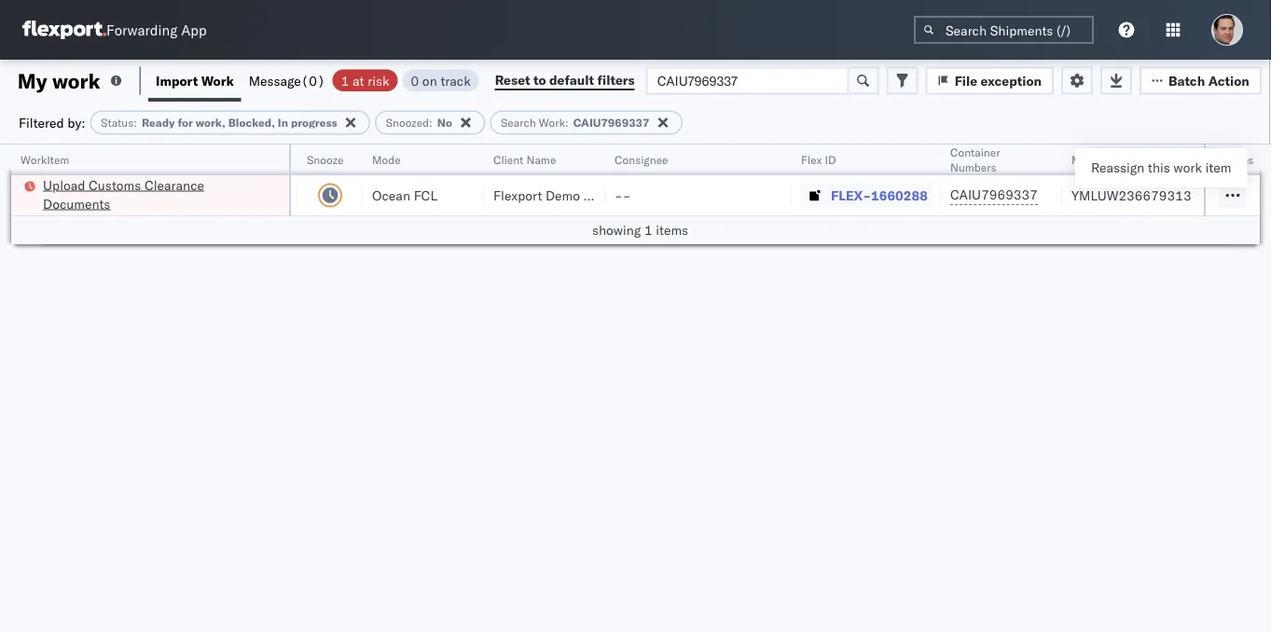 Task type: vqa. For each thing, say whether or not it's contained in the screenshot.


Task type: locate. For each thing, give the bounding box(es) containing it.
work
[[201, 72, 234, 89], [539, 116, 565, 130]]

ymluw236679313
[[1072, 187, 1192, 203]]

status
[[101, 116, 134, 130]]

1 horizontal spatial work
[[539, 116, 565, 130]]

consignee button
[[606, 148, 773, 167]]

resize handle column header for deadline
[[275, 145, 298, 245]]

(0)
[[301, 72, 325, 89]]

consignee up --
[[615, 153, 669, 167]]

1 - from the left
[[615, 187, 623, 203]]

0 vertical spatial work
[[201, 72, 234, 89]]

demo
[[546, 187, 580, 203]]

resize handle column header
[[267, 145, 289, 245], [275, 145, 298, 245], [341, 145, 363, 245], [462, 145, 484, 245], [583, 145, 606, 245], [770, 145, 792, 245], [919, 145, 941, 245], [1040, 145, 1063, 245], [1238, 145, 1261, 245]]

0 horizontal spatial :
[[134, 116, 137, 130]]

client name button
[[484, 148, 587, 167]]

1 horizontal spatial work
[[1174, 160, 1203, 176]]

consignee inside consignee button
[[615, 153, 669, 167]]

work
[[52, 68, 100, 93], [1174, 160, 1203, 176]]

5 resize handle column header from the left
[[583, 145, 606, 245]]

1 resize handle column header from the left
[[267, 145, 289, 245]]

import work button
[[148, 60, 241, 102]]

track
[[441, 72, 471, 89]]

1 vertical spatial caiu7969337
[[951, 187, 1038, 203]]

-
[[615, 187, 623, 203], [623, 187, 631, 203]]

for
[[178, 116, 193, 130]]

resize handle column header for workitem
[[267, 145, 289, 245]]

8 resize handle column header from the left
[[1040, 145, 1063, 245]]

snoozed : no
[[386, 116, 452, 130]]

showing
[[592, 222, 641, 238]]

resize handle column header for container numbers
[[1040, 145, 1063, 245]]

0 vertical spatial work
[[52, 68, 100, 93]]

container
[[951, 145, 1001, 159]]

import
[[156, 72, 198, 89]]

1
[[341, 72, 349, 89], [645, 222, 653, 238]]

12:00
[[102, 187, 138, 203]]

consignee
[[615, 153, 669, 167], [584, 187, 646, 203]]

snooze
[[307, 153, 344, 167]]

1 horizontal spatial numbers
[[1140, 153, 1186, 167]]

1 left items
[[645, 222, 653, 238]]

action
[[1209, 72, 1250, 89]]

mode
[[372, 153, 401, 167]]

customs
[[89, 177, 141, 193]]

2 : from the left
[[429, 116, 433, 130]]

no
[[437, 116, 452, 130]]

file exception button
[[926, 67, 1054, 95], [926, 67, 1054, 95]]

6 resize handle column header from the left
[[770, 145, 792, 245]]

0
[[411, 72, 419, 89]]

batch
[[1169, 72, 1206, 89]]

work inside button
[[201, 72, 234, 89]]

work right this
[[1174, 160, 1203, 176]]

0 horizontal spatial work
[[201, 72, 234, 89]]

resize handle column header for client name
[[583, 145, 606, 245]]

0 horizontal spatial numbers
[[951, 160, 997, 174]]

0 on track
[[411, 72, 471, 89]]

status : ready for work, blocked, in progress
[[101, 116, 337, 130]]

file
[[955, 72, 978, 89]]

numbers
[[1140, 153, 1186, 167], [951, 160, 997, 174]]

4 resize handle column header from the left
[[462, 145, 484, 245]]

caiu7969337
[[574, 116, 650, 130], [951, 187, 1038, 203]]

7 resize handle column header from the left
[[919, 145, 941, 245]]

numbers inside container numbers
[[951, 160, 997, 174]]

1 vertical spatial work
[[1174, 160, 1203, 176]]

pdt,
[[166, 187, 196, 203]]

9 resize handle column header from the left
[[1238, 145, 1261, 245]]

documents
[[43, 195, 110, 212]]

flexport
[[494, 187, 542, 203]]

upload
[[43, 177, 85, 193]]

1 left at
[[341, 72, 349, 89]]

clearance
[[145, 177, 204, 193]]

1 vertical spatial consignee
[[584, 187, 646, 203]]

1 horizontal spatial :
[[429, 116, 433, 130]]

flex-
[[831, 187, 872, 203]]

forwarding
[[106, 21, 178, 39]]

0 vertical spatial caiu7969337
[[574, 116, 650, 130]]

work right import
[[201, 72, 234, 89]]

in
[[278, 116, 288, 130]]

mode button
[[363, 148, 466, 167]]

2 horizontal spatial :
[[565, 116, 569, 130]]

resize handle column header for consignee
[[770, 145, 792, 245]]

2 - from the left
[[623, 187, 631, 203]]

my
[[17, 68, 47, 93]]

caiu7969337 down container numbers "button"
[[951, 187, 1038, 203]]

: left 'no'
[[429, 116, 433, 130]]

numbers inside button
[[1140, 153, 1186, 167]]

work right search
[[539, 116, 565, 130]]

file exception
[[955, 72, 1042, 89]]

:
[[134, 116, 137, 130], [429, 116, 433, 130], [565, 116, 569, 130]]

reset to default filters button
[[484, 67, 646, 95]]

consignee up showing
[[584, 187, 646, 203]]

0 vertical spatial 1
[[341, 72, 349, 89]]

mbl/mawb numbers button
[[1063, 148, 1272, 167]]

1 horizontal spatial caiu7969337
[[951, 187, 1038, 203]]

caiu7969337 down filters
[[574, 116, 650, 130]]

2 resize handle column header from the left
[[275, 145, 298, 245]]

reassign
[[1092, 160, 1145, 176]]

numbers for mbl/mawb numbers
[[1140, 153, 1186, 167]]

1 vertical spatial work
[[539, 116, 565, 130]]

blocked,
[[228, 116, 275, 130]]

1 : from the left
[[134, 116, 137, 130]]

: left ready
[[134, 116, 137, 130]]

fcl
[[414, 187, 438, 203]]

upload customs clearance documents
[[43, 177, 204, 212]]

forwarding app link
[[22, 21, 207, 39]]

name
[[527, 153, 556, 167]]

0 vertical spatial consignee
[[615, 153, 669, 167]]

1660288
[[872, 187, 928, 203]]

message
[[249, 72, 301, 89]]

container numbers
[[951, 145, 1001, 174]]

by:
[[67, 114, 85, 131]]

flex
[[801, 153, 822, 167]]

actions
[[1216, 153, 1254, 167]]

1 horizontal spatial 1
[[645, 222, 653, 238]]

: down reset to default filters button on the top
[[565, 116, 569, 130]]

work up the by:
[[52, 68, 100, 93]]

work for import
[[201, 72, 234, 89]]

am
[[141, 187, 163, 203]]

on
[[423, 72, 437, 89]]



Task type: describe. For each thing, give the bounding box(es) containing it.
batch action button
[[1140, 67, 1262, 95]]

ocean fcl
[[372, 187, 438, 203]]

reset
[[495, 72, 530, 88]]

upload customs clearance documents link
[[43, 176, 265, 213]]

flex-1660288
[[831, 187, 928, 203]]

at
[[353, 72, 364, 89]]

resize handle column header for mode
[[462, 145, 484, 245]]

2022
[[250, 187, 283, 203]]

client
[[494, 153, 524, 167]]

forwarding app
[[106, 21, 207, 39]]

exception
[[981, 72, 1042, 89]]

numbers for container numbers
[[951, 160, 997, 174]]

risk
[[368, 72, 390, 89]]

12:00 am pdt, aug 19, 2022
[[102, 187, 283, 203]]

client name
[[494, 153, 556, 167]]

1 at risk
[[341, 72, 390, 89]]

this
[[1148, 160, 1171, 176]]

progress
[[291, 116, 337, 130]]

batch action
[[1169, 72, 1250, 89]]

3 resize handle column header from the left
[[341, 145, 363, 245]]

my work
[[17, 68, 100, 93]]

0 horizontal spatial 1
[[341, 72, 349, 89]]

deadline
[[102, 153, 147, 167]]

: for status
[[134, 116, 137, 130]]

flexport demo consignee
[[494, 187, 646, 203]]

search work : caiu7969337
[[501, 116, 650, 130]]

container numbers button
[[941, 141, 1044, 174]]

reset to default filters
[[495, 72, 635, 88]]

flex id button
[[792, 148, 923, 167]]

work for search
[[539, 116, 565, 130]]

deadline button
[[92, 148, 279, 167]]

id
[[825, 153, 837, 167]]

Search Shipments (/) text field
[[914, 16, 1094, 44]]

showing 1 items
[[592, 222, 689, 238]]

import work
[[156, 72, 234, 89]]

flex id
[[801, 153, 837, 167]]

workitem
[[21, 153, 69, 167]]

default
[[550, 72, 594, 88]]

filtered by:
[[19, 114, 85, 131]]

0 horizontal spatial caiu7969337
[[574, 116, 650, 130]]

ocean
[[372, 187, 411, 203]]

19,
[[227, 187, 247, 203]]

Search Work text field
[[646, 67, 850, 95]]

--
[[615, 187, 631, 203]]

filtered
[[19, 114, 64, 131]]

3 : from the left
[[565, 116, 569, 130]]

: for snoozed
[[429, 116, 433, 130]]

mbl/mawb numbers
[[1072, 153, 1186, 167]]

workitem button
[[11, 148, 271, 167]]

upload customs clearance documents button
[[43, 176, 265, 215]]

0 horizontal spatial work
[[52, 68, 100, 93]]

filters
[[598, 72, 635, 88]]

items
[[656, 222, 689, 238]]

app
[[181, 21, 207, 39]]

search
[[501, 116, 536, 130]]

resize handle column header for flex id
[[919, 145, 941, 245]]

work,
[[196, 116, 225, 130]]

snoozed
[[386, 116, 429, 130]]

mbl/mawb
[[1072, 153, 1137, 167]]

reassign this work item
[[1092, 160, 1232, 176]]

flexport. image
[[22, 21, 106, 39]]

1 vertical spatial 1
[[645, 222, 653, 238]]

to
[[534, 72, 546, 88]]

ready
[[142, 116, 175, 130]]

aug
[[199, 187, 224, 203]]

message (0)
[[249, 72, 325, 89]]



